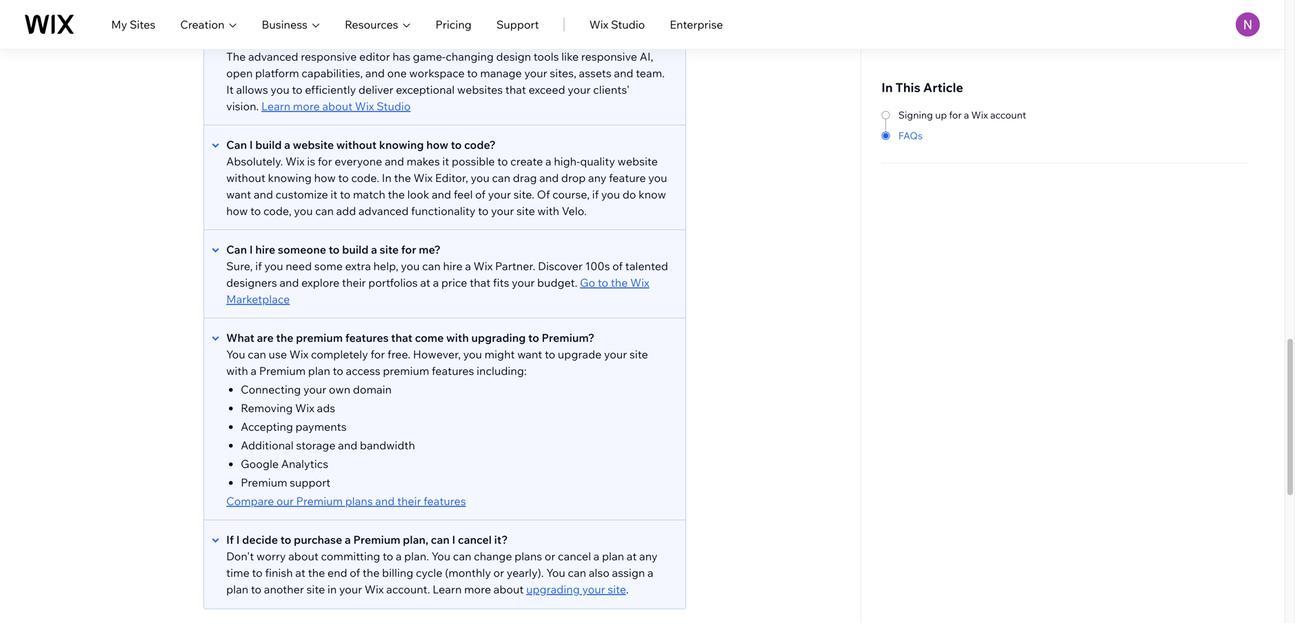 Task type: locate. For each thing, give the bounding box(es) containing it.
premium up completely
[[296, 331, 343, 345]]

features up completely
[[345, 331, 389, 345]]

how left code,
[[226, 204, 248, 218]]

for left free. on the bottom left of page
[[371, 347, 385, 361]]

upgrade
[[558, 347, 602, 361]]

a up help,
[[371, 243, 377, 256]]

what
[[226, 331, 254, 345]]

support
[[290, 476, 330, 490]]

can for can i hire someone to build a site for me?
[[226, 243, 247, 256]]

1 vertical spatial it
[[331, 187, 337, 201]]

to-
[[250, 33, 264, 47]]

for left those
[[332, 33, 347, 47]]

if up designers
[[255, 259, 262, 273]]

without down the absolutely.
[[226, 171, 265, 185]]

website up is
[[293, 138, 334, 152]]

you inside what are the premium features that come with upgrading to premium? you can use wix completely for free. however, you might want to upgrade your site with a premium plan to access premium features including: connecting your own domain removing wix ads accepting payments additional storage and bandwidth google analytics premium support compare our premium plans and their features
[[226, 347, 245, 361]]

plan down time
[[226, 583, 248, 596]]

advanced inside can i build a website without knowing how to code? absolutely. wix is for everyone and makes it possible to create a high-quality website without knowing how to code. in the wix editor, you can drag and drop any feature you want and customize it to match the look and feel of your site. of course, if you do know how to code, you can add advanced functionality to your site with velo.
[[359, 204, 409, 218]]

the left look
[[388, 187, 405, 201]]

to inside dropdown button
[[329, 243, 340, 256]]

end inside don't worry about committing to a plan. you can change plans or cancel a plan at any time to finish at the end of the billing cycle (monthly or yearly). you can also assign a plan to another site in your wix account. learn more about
[[327, 566, 347, 580]]

and up if i decide to purchase a premium plan, can i cancel it? in the left bottom of the page
[[375, 494, 395, 508]]

1 vertical spatial if
[[255, 259, 262, 273]]

0 vertical spatial our
[[612, 16, 630, 30]]

own
[[329, 383, 350, 396]]

0 horizontal spatial hire
[[255, 243, 275, 256]]

2 if from the top
[[226, 533, 234, 547]]

0 vertical spatial end
[[264, 33, 284, 47]]

for right up
[[949, 109, 962, 121]]

1 horizontal spatial premium
[[383, 364, 429, 378]]

1 vertical spatial in
[[382, 171, 392, 185]]

1 horizontal spatial upgrading
[[526, 583, 580, 596]]

at right finish
[[295, 566, 305, 580]]

that inside what are the premium features that come with upgrading to premium? you can use wix completely for free. however, you might want to upgrade your site with a premium plan to access premium features including: connecting your own domain removing wix ads accepting payments additional storage and bandwidth google analytics premium support compare our premium plans and their features
[[391, 331, 412, 345]]

1 vertical spatial their
[[397, 494, 421, 508]]

that
[[483, 16, 504, 30], [505, 83, 526, 96], [470, 276, 491, 290], [391, 331, 412, 345]]

if inside if you are an agency or freelancer, we recommend that you use wix studio - our flexible, end-to-end platform for those who offer bespoke and scalable web creation services. the advanced responsive editor has game-changing design tools like responsive ai, open platform capabilities, and one workspace to manage your sites, assets and team. it allows you to efficiently deliver exceptional websites that exceed your clients' vision.
[[226, 16, 233, 30]]

1 vertical spatial how
[[314, 171, 336, 185]]

your right in
[[339, 583, 362, 596]]

1 vertical spatial of
[[612, 259, 623, 273]]

end
[[264, 33, 284, 47], [327, 566, 347, 580]]

sites
[[130, 18, 155, 31]]

for left me?
[[401, 243, 416, 256]]

1 horizontal spatial any
[[639, 550, 658, 563]]

of right feel
[[475, 187, 486, 201]]

can up the absolutely.
[[226, 138, 247, 152]]

like
[[561, 50, 579, 63]]

build inside can i build a website without knowing how to code? absolutely. wix is for everyone and makes it possible to create a high-quality website without knowing how to code. in the wix editor, you can drag and drop any feature you want and customize it to match the look and feel of your site. of course, if you do know how to code, you can add advanced functionality to your site with velo.
[[255, 138, 282, 152]]

2 vertical spatial features
[[424, 494, 466, 508]]

1 vertical spatial our
[[276, 494, 294, 508]]

responsive
[[301, 50, 357, 63], [581, 50, 637, 63]]

1 can from the top
[[226, 138, 247, 152]]

plan
[[308, 364, 330, 378], [602, 550, 624, 563], [226, 583, 248, 596]]

0 vertical spatial or
[[331, 16, 342, 30]]

your
[[524, 66, 547, 80], [568, 83, 591, 96], [488, 187, 511, 201], [491, 204, 514, 218], [512, 276, 535, 290], [604, 347, 627, 361], [303, 383, 326, 396], [339, 583, 362, 596], [582, 583, 605, 596]]

use up scalable
[[528, 16, 546, 30]]

freelancer,
[[344, 16, 398, 30]]

i up sure,
[[249, 243, 253, 256]]

it up "add"
[[331, 187, 337, 201]]

your inside sure, if you need some extra help, you can hire a wix partner. discover 100s of talented designers and explore their portfolios at a price that fits your budget.
[[512, 276, 535, 290]]

storage
[[296, 439, 336, 452]]

account
[[990, 109, 1026, 121]]

2 can from the top
[[226, 243, 247, 256]]

1 horizontal spatial in
[[881, 80, 893, 95]]

0 horizontal spatial in
[[382, 171, 392, 185]]

and up functionality
[[432, 187, 451, 201]]

1 vertical spatial are
[[257, 331, 274, 345]]

0 horizontal spatial use
[[269, 347, 287, 361]]

to down premium?
[[545, 347, 555, 361]]

if inside if i decide to purchase a premium plan, can i cancel it? 'dropdown button'
[[226, 533, 234, 547]]

0 horizontal spatial more
[[293, 99, 320, 113]]

1 vertical spatial about
[[288, 550, 319, 563]]

0 vertical spatial advanced
[[248, 50, 298, 63]]

1 vertical spatial cancel
[[558, 550, 591, 563]]

you up portfolios
[[401, 259, 420, 273]]

1 horizontal spatial cancel
[[558, 550, 591, 563]]

0 horizontal spatial if
[[255, 259, 262, 273]]

0 vertical spatial can
[[226, 138, 247, 152]]

with up however,
[[446, 331, 469, 345]]

marketplace
[[226, 292, 290, 306]]

studio up creation
[[570, 16, 604, 30]]

1 horizontal spatial at
[[420, 276, 430, 290]]

0 horizontal spatial plans
[[345, 494, 373, 508]]

0 vertical spatial website
[[293, 138, 334, 152]]

upgrading up the 'might'
[[471, 331, 526, 345]]

0 horizontal spatial want
[[226, 187, 251, 201]]

accepting
[[241, 420, 293, 434]]

2 horizontal spatial with
[[537, 204, 559, 218]]

cancel inside 'dropdown button'
[[458, 533, 492, 547]]

bandwidth
[[360, 439, 415, 452]]

1 horizontal spatial end
[[327, 566, 347, 580]]

2 horizontal spatial at
[[627, 550, 637, 563]]

to inside go to the wix marketplace
[[598, 276, 608, 290]]

0 horizontal spatial build
[[255, 138, 282, 152]]

0 vertical spatial in
[[881, 80, 893, 95]]

recommend
[[418, 16, 480, 30]]

site inside don't worry about committing to a plan. you can change plans or cancel a plan at any time to finish at the end of the billing cycle (monthly or yearly). you can also assign a plan to another site in your wix account. learn more about
[[307, 583, 325, 596]]

0 vertical spatial how
[[426, 138, 448, 152]]

signing
[[898, 109, 933, 121]]

our right -
[[612, 16, 630, 30]]

wix down deliver
[[355, 99, 374, 113]]

our
[[612, 16, 630, 30], [276, 494, 294, 508]]

1 horizontal spatial plan
[[308, 364, 330, 378]]

assign
[[612, 566, 645, 580]]

feature
[[609, 171, 646, 185]]

more inside don't worry about committing to a plan. you can change plans or cancel a plan at any time to finish at the end of the billing cycle (monthly or yearly). you can also assign a plan to another site in your wix account. learn more about
[[464, 583, 491, 596]]

makes
[[407, 154, 440, 168]]

2 horizontal spatial or
[[545, 550, 555, 563]]

2 responsive from the left
[[581, 50, 637, 63]]

a up connecting on the left bottom of page
[[251, 364, 257, 378]]

want inside what are the premium features that come with upgrading to premium? you can use wix completely for free. however, you might want to upgrade your site with a premium plan to access premium features including: connecting your own domain removing wix ads accepting payments additional storage and bandwidth google analytics premium support compare our premium plans and their features
[[517, 347, 542, 361]]

any inside don't worry about committing to a plan. you can change plans or cancel a plan at any time to finish at the end of the billing cycle (monthly or yearly). you can also assign a plan to another site in your wix account. learn more about
[[639, 550, 658, 563]]

can down what on the bottom left of page
[[248, 347, 266, 361]]

your down partner.
[[512, 276, 535, 290]]

1 vertical spatial advanced
[[359, 204, 409, 218]]

has
[[393, 50, 410, 63]]

0 horizontal spatial studio
[[377, 99, 411, 113]]

their
[[342, 276, 366, 290], [397, 494, 421, 508]]

to right "go"
[[598, 276, 608, 290]]

site left in
[[307, 583, 325, 596]]

you
[[236, 16, 255, 30], [506, 16, 525, 30], [271, 83, 289, 96], [471, 171, 490, 185], [648, 171, 667, 185], [601, 187, 620, 201], [294, 204, 313, 218], [264, 259, 283, 273], [401, 259, 420, 273], [463, 347, 482, 361]]

and right storage
[[338, 439, 357, 452]]

1 horizontal spatial how
[[314, 171, 336, 185]]

0 vertical spatial upgrading
[[471, 331, 526, 345]]

game-
[[413, 50, 446, 63]]

site up help,
[[380, 243, 399, 256]]

the right "go"
[[611, 276, 628, 290]]

1 responsive from the left
[[301, 50, 357, 63]]

advanced down match
[[359, 204, 409, 218]]

can down me?
[[422, 259, 441, 273]]

1 horizontal spatial their
[[397, 494, 421, 508]]

more down efficiently
[[293, 99, 320, 113]]

use up connecting on the left bottom of page
[[269, 347, 287, 361]]

1 are from the top
[[257, 16, 273, 30]]

premium down the support
[[296, 494, 343, 508]]

in right code.
[[382, 171, 392, 185]]

0 vertical spatial build
[[255, 138, 282, 152]]

2 horizontal spatial studio
[[611, 18, 645, 31]]

0 vertical spatial hire
[[255, 243, 275, 256]]

high-
[[554, 154, 580, 168]]

1 vertical spatial use
[[269, 347, 287, 361]]

cycle
[[416, 566, 442, 580]]

0 vertical spatial knowing
[[379, 138, 424, 152]]

ads
[[317, 401, 335, 415]]

we
[[401, 16, 416, 30]]

0 horizontal spatial end
[[264, 33, 284, 47]]

their inside what are the premium features that come with upgrading to premium? you can use wix completely for free. however, you might want to upgrade your site with a premium plan to access premium features including: connecting your own domain removing wix ads accepting payments additional storage and bandwidth google analytics premium support compare our premium plans and their features
[[397, 494, 421, 508]]

site
[[517, 204, 535, 218], [380, 243, 399, 256], [630, 347, 648, 361], [307, 583, 325, 596], [608, 583, 626, 596]]

platform down the agency
[[286, 33, 330, 47]]

0 vertical spatial learn
[[261, 99, 290, 113]]

you up upgrading your site "link"
[[546, 566, 565, 580]]

2 are from the top
[[257, 331, 274, 345]]

1 vertical spatial want
[[517, 347, 542, 361]]

without up everyone
[[336, 138, 377, 152]]

you right allows
[[271, 83, 289, 96]]

i inside can i build a website without knowing how to code? absolutely. wix is for everyone and makes it possible to create a high-quality website without knowing how to code. in the wix editor, you can drag and drop any feature you want and customize it to match the look and feel of your site. of course, if you do know how to code, you can add advanced functionality to your site with velo.
[[249, 138, 253, 152]]

plans
[[345, 494, 373, 508], [515, 550, 542, 563]]

can inside what are the premium features that come with upgrading to premium? you can use wix completely for free. however, you might want to upgrade your site with a premium plan to access premium features including: connecting your own domain removing wix ads accepting payments additional storage and bandwidth google analytics premium support compare our premium plans and their features
[[248, 347, 266, 361]]

for
[[332, 33, 347, 47], [949, 109, 962, 121], [318, 154, 332, 168], [401, 243, 416, 256], [371, 347, 385, 361]]

cancel up change
[[458, 533, 492, 547]]

need
[[286, 259, 312, 273]]

advanced inside if you are an agency or freelancer, we recommend that you use wix studio - our flexible, end-to-end platform for those who offer bespoke and scalable web creation services. the advanced responsive editor has game-changing design tools like responsive ai, open platform capabilities, and one workspace to manage your sites, assets and team. it allows you to efficiently deliver exceptional websites that exceed your clients' vision.
[[248, 50, 298, 63]]

and inside sure, if you need some extra help, you can hire a wix partner. discover 100s of talented designers and explore their portfolios at a price that fits your budget.
[[280, 276, 299, 290]]

1 horizontal spatial use
[[528, 16, 546, 30]]

1 horizontal spatial without
[[336, 138, 377, 152]]

1 if from the top
[[226, 16, 233, 30]]

you down what on the bottom left of page
[[226, 347, 245, 361]]

course,
[[552, 187, 590, 201]]

for inside what are the premium features that come with upgrading to premium? you can use wix completely for free. however, you might want to upgrade your site with a premium plan to access premium features including: connecting your own domain removing wix ads accepting payments additional storage and bandwidth google analytics premium support compare our premium plans and their features
[[371, 347, 385, 361]]

billing
[[382, 566, 413, 580]]

1 vertical spatial plans
[[515, 550, 542, 563]]

1 horizontal spatial or
[[493, 566, 504, 580]]

cancel
[[458, 533, 492, 547], [558, 550, 591, 563]]

code,
[[263, 204, 291, 218]]

a inside dropdown button
[[371, 243, 377, 256]]

premium
[[259, 364, 306, 378], [241, 476, 287, 490], [296, 494, 343, 508], [353, 533, 400, 547]]

decide
[[242, 533, 278, 547]]

that left "fits"
[[470, 276, 491, 290]]

plan,
[[403, 533, 428, 547]]

features
[[345, 331, 389, 345], [432, 364, 474, 378], [424, 494, 466, 508]]

drag
[[513, 171, 537, 185]]

it
[[226, 83, 234, 96]]

explore
[[301, 276, 339, 290]]

i inside dropdown button
[[249, 243, 253, 256]]

plans inside don't worry about committing to a plan. you can change plans or cancel a plan at any time to finish at the end of the billing cycle (monthly or yearly). you can also assign a plan to another site in your wix account. learn more about
[[515, 550, 542, 563]]

build inside dropdown button
[[342, 243, 369, 256]]

in
[[881, 80, 893, 95], [382, 171, 392, 185]]

1 vertical spatial can
[[226, 243, 247, 256]]

can inside 'dropdown button'
[[431, 533, 450, 547]]

come
[[415, 331, 444, 345]]

1 vertical spatial hire
[[443, 259, 463, 273]]

0 horizontal spatial cancel
[[458, 533, 492, 547]]

pricing
[[436, 18, 472, 31]]

0 vertical spatial if
[[226, 16, 233, 30]]

0 vertical spatial any
[[588, 171, 606, 185]]

1 horizontal spatial advanced
[[359, 204, 409, 218]]

plan down completely
[[308, 364, 330, 378]]

wix left account on the right top of page
[[971, 109, 988, 121]]

1 horizontal spatial more
[[464, 583, 491, 596]]

site right upgrade
[[630, 347, 648, 361]]

a up price
[[465, 259, 471, 273]]

any down quality
[[588, 171, 606, 185]]

at
[[420, 276, 430, 290], [627, 550, 637, 563], [295, 566, 305, 580]]

their down extra
[[342, 276, 366, 290]]

agency
[[291, 16, 329, 30]]

offer
[[405, 33, 430, 47]]

customize
[[276, 187, 328, 201]]

can i build a website without knowing how to code? button
[[204, 136, 672, 153]]

1 horizontal spatial responsive
[[581, 50, 637, 63]]

or inside if you are an agency or freelancer, we recommend that you use wix studio - our flexible, end-to-end platform for those who offer bespoke and scalable web creation services. the advanced responsive editor has game-changing design tools like responsive ai, open platform capabilities, and one workspace to manage your sites, assets and team. it allows you to efficiently deliver exceptional websites that exceed your clients' vision.
[[331, 16, 342, 30]]

any
[[588, 171, 606, 185], [639, 550, 658, 563]]

to left code?
[[451, 138, 462, 152]]

0 vertical spatial use
[[528, 16, 546, 30]]

about down yearly).
[[494, 583, 524, 596]]

0 vertical spatial more
[[293, 99, 320, 113]]

0 horizontal spatial about
[[288, 550, 319, 563]]

learn down allows
[[261, 99, 290, 113]]

learn
[[261, 99, 290, 113], [433, 583, 462, 596]]

1 horizontal spatial build
[[342, 243, 369, 256]]

that inside sure, if you need some extra help, you can hire a wix partner. discover 100s of talented designers and explore their portfolios at a price that fits your budget.
[[470, 276, 491, 290]]

studio
[[570, 16, 604, 30], [611, 18, 645, 31], [377, 99, 411, 113]]

plan.
[[404, 550, 429, 563]]

2 vertical spatial or
[[493, 566, 504, 580]]

removing
[[241, 401, 293, 415]]

2 horizontal spatial of
[[612, 259, 623, 273]]

at up the assign
[[627, 550, 637, 563]]

0 horizontal spatial advanced
[[248, 50, 298, 63]]

1 vertical spatial upgrading
[[526, 583, 580, 596]]

i for build
[[249, 138, 253, 152]]

fits
[[493, 276, 509, 290]]

0 horizontal spatial how
[[226, 204, 248, 218]]

if up don't
[[226, 533, 234, 547]]

0 vertical spatial plans
[[345, 494, 373, 508]]

0 vertical spatial if
[[592, 187, 599, 201]]

want inside can i build a website without knowing how to code? absolutely. wix is for everyone and makes it possible to create a high-quality website without knowing how to code. in the wix editor, you can drag and drop any feature you want and customize it to match the look and feel of your site. of course, if you do know how to code, you can add advanced functionality to your site with velo.
[[226, 187, 251, 201]]

hire up designers
[[255, 243, 275, 256]]

the inside go to the wix marketplace
[[611, 276, 628, 290]]

ai,
[[640, 50, 653, 63]]

learn inside don't worry about committing to a plan. you can change plans or cancel a plan at any time to finish at the end of the billing cycle (monthly or yearly). you can also assign a plan to another site in your wix account. learn more about
[[433, 583, 462, 596]]

2 vertical spatial of
[[350, 566, 360, 580]]

and up of
[[539, 171, 559, 185]]

it up the editor,
[[442, 154, 449, 168]]

to up worry
[[280, 533, 291, 547]]

0 vertical spatial want
[[226, 187, 251, 201]]

studio down deliver
[[377, 99, 411, 113]]

can inside can i build a website without knowing how to code? absolutely. wix is for everyone and makes it possible to create a high-quality website without knowing how to code. in the wix editor, you can drag and drop any feature you want and customize it to match the look and feel of your site. of course, if you do know how to code, you can add advanced functionality to your site with velo.
[[226, 138, 247, 152]]

1 vertical spatial you
[[432, 550, 451, 563]]

some
[[314, 259, 343, 273]]

features down however,
[[432, 364, 474, 378]]

knowing up makes
[[379, 138, 424, 152]]

1 horizontal spatial want
[[517, 347, 542, 361]]

you down possible
[[471, 171, 490, 185]]

web
[[545, 33, 567, 47]]

1 horizontal spatial hire
[[443, 259, 463, 273]]

of down committing
[[350, 566, 360, 580]]

sure, if you need some extra help, you can hire a wix partner. discover 100s of talented designers and explore their portfolios at a price that fits your budget.
[[226, 259, 668, 290]]

you down if i decide to purchase a premium plan, can i cancel it? 'dropdown button'
[[432, 550, 451, 563]]

knowing up customize
[[268, 171, 312, 185]]

premium up committing
[[353, 533, 400, 547]]

0 vertical spatial at
[[420, 276, 430, 290]]

your inside don't worry about committing to a plan. you can change plans or cancel a plan at any time to finish at the end of the billing cycle (monthly or yearly). you can also assign a plan to another site in your wix account. learn more about
[[339, 583, 362, 596]]

can inside dropdown button
[[226, 243, 247, 256]]

1 horizontal spatial plans
[[515, 550, 542, 563]]

our inside what are the premium features that come with upgrading to premium? you can use wix completely for free. however, you might want to upgrade your site with a premium plan to access premium features including: connecting your own domain removing wix ads accepting payments additional storage and bandwidth google analytics premium support compare our premium plans and their features
[[276, 494, 294, 508]]

i up the absolutely.
[[249, 138, 253, 152]]

0 vertical spatial are
[[257, 16, 273, 30]]

or up upgrading your site "link"
[[545, 550, 555, 563]]

committing
[[321, 550, 380, 563]]

however,
[[413, 347, 461, 361]]

or right the agency
[[331, 16, 342, 30]]

can i build a website without knowing how to code? absolutely. wix is for everyone and makes it possible to create a high-quality website without knowing how to code. in the wix editor, you can drag and drop any feature you want and customize it to match the look and feel of your site. of course, if you do know how to code, you can add advanced functionality to your site with velo.
[[226, 138, 667, 218]]

knowing
[[379, 138, 424, 152], [268, 171, 312, 185]]

build
[[255, 138, 282, 152], [342, 243, 369, 256]]

you left do
[[601, 187, 620, 201]]

tools
[[534, 50, 559, 63]]

about down efficiently
[[322, 99, 353, 113]]

0 vertical spatial premium
[[296, 331, 343, 345]]

0 vertical spatial of
[[475, 187, 486, 201]]

0 vertical spatial with
[[537, 204, 559, 218]]

advanced
[[248, 50, 298, 63], [359, 204, 409, 218]]

code.
[[351, 171, 379, 185]]

editor,
[[435, 171, 468, 185]]

including:
[[477, 364, 527, 378]]

the inside what are the premium features that come with upgrading to premium? you can use wix completely for free. however, you might want to upgrade your site with a premium plan to access premium features including: connecting your own domain removing wix ads accepting payments additional storage and bandwidth google analytics premium support compare our premium plans and their features
[[276, 331, 293, 345]]

0 vertical spatial cancel
[[458, 533, 492, 547]]

wix left partner.
[[474, 259, 493, 273]]



Task type: describe. For each thing, give the bounding box(es) containing it.
for inside if you are an agency or freelancer, we recommend that you use wix studio - our flexible, end-to-end platform for those who offer bespoke and scalable web creation services. the advanced responsive editor has game-changing design tools like responsive ai, open platform capabilities, and one workspace to manage your sites, assets and team. it allows you to efficiently deliver exceptional websites that exceed your clients' vision.
[[332, 33, 347, 47]]

my
[[111, 18, 127, 31]]

my sites link
[[111, 16, 155, 33]]

can inside sure, if you need some extra help, you can hire a wix partner. discover 100s of talented designers and explore their portfolios at a price that fits your budget.
[[422, 259, 441, 273]]

0 horizontal spatial it
[[331, 187, 337, 201]]

account.
[[386, 583, 430, 596]]

that up scalable
[[483, 16, 504, 30]]

one
[[387, 66, 407, 80]]

can up (monthly
[[453, 550, 471, 563]]

are inside if you are an agency or freelancer, we recommend that you use wix studio - our flexible, end-to-end platform for those who offer bespoke and scalable web creation services. the advanced responsive editor has game-changing design tools like responsive ai, open platform capabilities, and one workspace to manage your sites, assets and team. it allows you to efficiently deliver exceptional websites that exceed your clients' vision.
[[257, 16, 273, 30]]

deliver
[[359, 83, 393, 96]]

i up don't worry about committing to a plan. you can change plans or cancel a plan at any time to finish at the end of the billing cycle (monthly or yearly). you can also assign a plan to another site in your wix account. learn more about
[[452, 533, 455, 547]]

learn more about wix studio link
[[261, 99, 411, 113]]

efficiently
[[305, 83, 356, 96]]

to left another
[[251, 583, 261, 596]]

upgrading your site .
[[526, 583, 629, 596]]

can up upgrading your site .
[[568, 566, 586, 580]]

open
[[226, 66, 253, 80]]

if i decide to purchase a premium plan, can i cancel it?
[[226, 533, 508, 547]]

a up also on the left
[[594, 550, 600, 563]]

time
[[226, 566, 250, 580]]

our inside if you are an agency or freelancer, we recommend that you use wix studio - our flexible, end-to-end platform for those who offer bespoke and scalable web creation services. the advanced responsive editor has game-changing design tools like responsive ai, open platform capabilities, and one workspace to manage your sites, assets and team. it allows you to efficiently deliver exceptional websites that exceed your clients' vision.
[[612, 16, 630, 30]]

0 horizontal spatial learn
[[261, 99, 290, 113]]

to left efficiently
[[292, 83, 303, 96]]

possible
[[452, 154, 495, 168]]

if inside sure, if you need some extra help, you can hire a wix partner. discover 100s of talented designers and explore their portfolios at a price that fits your budget.
[[255, 259, 262, 273]]

business
[[262, 18, 308, 31]]

bespoke
[[432, 33, 476, 47]]

don't worry about committing to a plan. you can change plans or cancel a plan at any time to finish at the end of the billing cycle (monthly or yearly). you can also assign a plan to another site in your wix account. learn more about
[[226, 550, 658, 596]]

premium?
[[542, 331, 595, 345]]

with inside can i build a website without knowing how to code? absolutely. wix is for everyone and makes it possible to create a high-quality website without knowing how to code. in the wix editor, you can drag and drop any feature you want and customize it to match the look and feel of your site. of course, if you do know how to code, you can add advanced functionality to your site with velo.
[[537, 204, 559, 218]]

their inside sure, if you need some extra help, you can hire a wix partner. discover 100s of talented designers and explore their portfolios at a price that fits your budget.
[[342, 276, 366, 290]]

go to the wix marketplace
[[226, 276, 649, 306]]

your down tools
[[524, 66, 547, 80]]

2 horizontal spatial you
[[546, 566, 565, 580]]

match
[[353, 187, 385, 201]]

the down committing
[[363, 566, 380, 580]]

premium up connecting on the left bottom of page
[[259, 364, 306, 378]]

the up look
[[394, 171, 411, 185]]

another
[[264, 583, 304, 596]]

wix inside sure, if you need some extra help, you can hire a wix partner. discover 100s of talented designers and explore their portfolios at a price that fits your budget.
[[474, 259, 493, 273]]

can for can i build a website without knowing how to code? absolutely. wix is for everyone and makes it possible to create a high-quality website without knowing how to code. in the wix editor, you can drag and drop any feature you want and customize it to match the look and feel of your site. of course, if you do know how to code, you can add advanced functionality to your site with velo.
[[226, 138, 247, 152]]

add
[[336, 204, 356, 218]]

purchase
[[294, 533, 342, 547]]

about for worry
[[288, 550, 319, 563]]

if inside can i build a website without knowing how to code? absolutely. wix is for everyone and makes it possible to create a high-quality website without knowing how to code. in the wix editor, you can drag and drop any feature you want and customize it to match the look and feel of your site. of course, if you do know how to code, you can add advanced functionality to your site with velo.
[[592, 187, 599, 201]]

completely
[[311, 347, 368, 361]]

you up scalable
[[506, 16, 525, 30]]

worry
[[256, 550, 286, 563]]

you left need
[[264, 259, 283, 273]]

0 horizontal spatial without
[[226, 171, 265, 185]]

to left code,
[[250, 204, 261, 218]]

1 vertical spatial or
[[545, 550, 555, 563]]

you inside what are the premium features that come with upgrading to premium? you can use wix completely for free. however, you might want to upgrade your site with a premium plan to access premium features including: connecting your own domain removing wix ads accepting payments additional storage and bandwidth google analytics premium support compare our premium plans and their features
[[463, 347, 482, 361]]

a up customize
[[284, 138, 290, 152]]

1 vertical spatial premium
[[383, 364, 429, 378]]

plan inside what are the premium features that come with upgrading to premium? you can use wix completely for free. however, you might want to upgrade your site with a premium plan to access premium features including: connecting your own domain removing wix ads accepting payments additional storage and bandwidth google analytics premium support compare our premium plans and their features
[[308, 364, 330, 378]]

your down site.
[[491, 204, 514, 218]]

0 vertical spatial platform
[[286, 33, 330, 47]]

to down completely
[[333, 364, 343, 378]]

a right the assign
[[647, 566, 653, 580]]

about for more
[[322, 99, 353, 113]]

in inside can i build a website without knowing how to code? absolutely. wix is for everyone and makes it possible to create a high-quality website without knowing how to code. in the wix editor, you can drag and drop any feature you want and customize it to match the look and feel of your site. of course, if you do know how to code, you can add advanced functionality to your site with velo.
[[382, 171, 392, 185]]

and up changing on the top of the page
[[479, 33, 498, 47]]

resources button
[[345, 16, 411, 33]]

site inside what are the premium features that come with upgrading to premium? you can use wix completely for free. however, you might want to upgrade your site with a premium plan to access premium features including: connecting your own domain removing wix ads accepting payments additional storage and bandwidth google analytics premium support compare our premium plans and their features
[[630, 347, 648, 361]]

payments
[[296, 420, 347, 434]]

to up billing
[[383, 550, 393, 563]]

creation
[[180, 18, 224, 31]]

your down assets
[[568, 83, 591, 96]]

wix up creation
[[589, 18, 608, 31]]

partner.
[[495, 259, 535, 273]]

a inside what are the premium features that come with upgrading to premium? you can use wix completely for free. however, you might want to upgrade your site with a premium plan to access premium features including: connecting your own domain removing wix ads accepting payments additional storage and bandwidth google analytics premium support compare our premium plans and their features
[[251, 364, 257, 378]]

help,
[[373, 259, 398, 273]]

wix inside if you are an agency or freelancer, we recommend that you use wix studio - our flexible, end-to-end platform for those who offer bespoke and scalable web creation services. the advanced responsive editor has game-changing design tools like responsive ai, open platform capabilities, and one workspace to manage your sites, assets and team. it allows you to efficiently deliver exceptional websites that exceed your clients' vision.
[[548, 16, 567, 30]]

1 vertical spatial platform
[[255, 66, 299, 80]]

end inside if you are an agency or freelancer, we recommend that you use wix studio - our flexible, end-to-end platform for those who offer bespoke and scalable web creation services. the advanced responsive editor has game-changing design tools like responsive ai, open platform capabilities, and one workspace to manage your sites, assets and team. it allows you to efficiently deliver exceptional websites that exceed your clients' vision.
[[264, 33, 284, 47]]

connecting
[[241, 383, 301, 396]]

quality
[[580, 154, 615, 168]]

design
[[496, 50, 531, 63]]

designers
[[226, 276, 277, 290]]

to left code.
[[338, 171, 349, 185]]

vision.
[[226, 99, 259, 113]]

portfolios
[[368, 276, 418, 290]]

code?
[[464, 138, 496, 152]]

functionality
[[411, 204, 476, 218]]

to down changing on the top of the page
[[467, 66, 478, 80]]

you up the know
[[648, 171, 667, 185]]

a left price
[[433, 276, 439, 290]]

free.
[[388, 347, 411, 361]]

1 vertical spatial features
[[432, 364, 474, 378]]

2 vertical spatial plan
[[226, 583, 248, 596]]

don't
[[226, 550, 254, 563]]

scalable
[[501, 33, 543, 47]]

hire inside dropdown button
[[255, 243, 275, 256]]

that down manage
[[505, 83, 526, 96]]

site inside can i build a website without knowing how to code? absolutely. wix is for everyone and makes it possible to create a high-quality website without knowing how to code. in the wix editor, you can drag and drop any feature you want and customize it to match the look and feel of your site. of course, if you do know how to code, you can add advanced functionality to your site with velo.
[[517, 204, 535, 218]]

to left premium?
[[528, 331, 539, 345]]

can left drag
[[492, 171, 510, 185]]

1 horizontal spatial you
[[432, 550, 451, 563]]

faqs
[[898, 130, 923, 142]]

creation
[[569, 33, 612, 47]]

of inside can i build a website without knowing how to code? absolutely. wix is for everyone and makes it possible to create a high-quality website without knowing how to code. in the wix editor, you can drag and drop any feature you want and customize it to match the look and feel of your site. of course, if you do know how to code, you can add advanced functionality to your site with velo.
[[475, 187, 486, 201]]

wix studio
[[589, 18, 645, 31]]

and down editor
[[365, 66, 385, 80]]

websites
[[457, 83, 503, 96]]

1 horizontal spatial website
[[618, 154, 658, 168]]

use inside if you are an agency or freelancer, we recommend that you use wix studio - our flexible, end-to-end platform for those who offer bespoke and scalable web creation services. the advanced responsive editor has game-changing design tools like responsive ai, open platform capabilities, and one workspace to manage your sites, assets and team. it allows you to efficiently deliver exceptional websites that exceed your clients' vision.
[[528, 16, 546, 30]]

1 vertical spatial plan
[[602, 550, 624, 563]]

a up billing
[[396, 550, 402, 563]]

in this article
[[881, 80, 963, 95]]

extra
[[345, 259, 371, 273]]

profile image image
[[1236, 12, 1260, 37]]

in
[[327, 583, 337, 596]]

0 horizontal spatial premium
[[296, 331, 343, 345]]

1 horizontal spatial knowing
[[379, 138, 424, 152]]

your right upgrade
[[604, 347, 627, 361]]

wix inside don't worry about committing to a plan. you can change plans or cancel a plan at any time to finish at the end of the billing cycle (monthly or yearly). you can also assign a plan to another site in your wix account. learn more about
[[365, 583, 384, 596]]

site inside dropdown button
[[380, 243, 399, 256]]

can left "add"
[[315, 204, 334, 218]]

i for decide
[[236, 533, 240, 547]]

0 horizontal spatial website
[[293, 138, 334, 152]]

wix left is
[[285, 154, 305, 168]]

article
[[923, 80, 963, 95]]

business button
[[262, 16, 320, 33]]

signing up for a wix account
[[898, 109, 1026, 121]]

hire inside sure, if you need some extra help, you can hire a wix partner. discover 100s of talented designers and explore their portfolios at a price that fits your budget.
[[443, 259, 463, 273]]

1 vertical spatial at
[[627, 550, 637, 563]]

site down the assign
[[608, 583, 626, 596]]

and up clients'
[[614, 66, 633, 80]]

exceptional
[[396, 83, 455, 96]]

if for if you are an agency or freelancer, we recommend that you use wix studio - our flexible, end-to-end platform for those who offer bespoke and scalable web creation services. the advanced responsive editor has game-changing design tools like responsive ai, open platform capabilities, and one workspace to manage your sites, assets and team. it allows you to efficiently deliver exceptional websites that exceed your clients' vision.
[[226, 16, 233, 30]]

budget.
[[537, 276, 577, 290]]

2 vertical spatial at
[[295, 566, 305, 580]]

1 horizontal spatial it
[[442, 154, 449, 168]]

to right functionality
[[478, 204, 489, 218]]

enterprise link
[[670, 16, 723, 33]]

a inside 'dropdown button'
[[345, 533, 351, 547]]

can i hire someone to build a site for me?
[[226, 243, 441, 256]]

wix left completely
[[289, 347, 309, 361]]

you up end-
[[236, 16, 255, 30]]

0 horizontal spatial with
[[226, 364, 248, 378]]

for inside can i hire someone to build a site for me? dropdown button
[[401, 243, 416, 256]]

0 vertical spatial features
[[345, 331, 389, 345]]

wix left ads
[[295, 401, 314, 415]]

pricing link
[[436, 16, 472, 33]]

of inside sure, if you need some extra help, you can hire a wix partner. discover 100s of talented designers and explore their portfolios at a price that fits your budget.
[[612, 259, 623, 273]]

cancel inside don't worry about committing to a plan. you can change plans or cancel a plan at any time to finish at the end of the billing cycle (monthly or yearly). you can also assign a plan to another site in your wix account. learn more about
[[558, 550, 591, 563]]

to left create
[[497, 154, 508, 168]]

support
[[496, 18, 539, 31]]

wix down makes
[[414, 171, 433, 185]]

premium inside if i decide to purchase a premium plan, can i cancel it? 'dropdown button'
[[353, 533, 400, 547]]

exceed
[[529, 83, 565, 96]]

know
[[639, 187, 666, 201]]

your up ads
[[303, 383, 326, 396]]

upgrading your site link
[[526, 583, 626, 596]]

of inside don't worry about committing to a plan. you can change plans or cancel a plan at any time to finish at the end of the billing cycle (monthly or yearly). you can also assign a plan to another site in your wix account. learn more about
[[350, 566, 360, 580]]

use inside what are the premium features that come with upgrading to premium? you can use wix completely for free. however, you might want to upgrade your site with a premium plan to access premium features including: connecting your own domain removing wix ads accepting payments additional storage and bandwidth google analytics premium support compare our premium plans and their features
[[269, 347, 287, 361]]

a right up
[[964, 109, 969, 121]]

compare
[[226, 494, 274, 508]]

2 horizontal spatial about
[[494, 583, 524, 596]]

a left high-
[[545, 154, 551, 168]]

wix inside go to the wix marketplace
[[630, 276, 649, 290]]

sure,
[[226, 259, 253, 273]]

end-
[[226, 33, 250, 47]]

are inside what are the premium features that come with upgrading to premium? you can use wix completely for free. however, you might want to upgrade your site with a premium plan to access premium features including: connecting your own domain removing wix ads accepting payments additional storage and bandwidth google analytics premium support compare our premium plans and their features
[[257, 331, 274, 345]]

0 horizontal spatial knowing
[[268, 171, 312, 185]]

if for if i decide to purchase a premium plan, can i cancel it?
[[226, 533, 234, 547]]

flexible,
[[632, 16, 671, 30]]

to up "add"
[[340, 187, 351, 201]]

clients'
[[593, 83, 630, 96]]

plans inside what are the premium features that come with upgrading to premium? you can use wix completely for free. however, you might want to upgrade your site with a premium plan to access premium features including: connecting your own domain removing wix ads accepting payments additional storage and bandwidth google analytics premium support compare our premium plans and their features
[[345, 494, 373, 508]]

go to the wix marketplace link
[[226, 276, 649, 306]]

velo.
[[562, 204, 587, 218]]

and left makes
[[385, 154, 404, 168]]

the down purchase
[[308, 566, 325, 580]]

additional
[[241, 439, 294, 452]]

upgrading inside what are the premium features that come with upgrading to premium? you can use wix completely for free. however, you might want to upgrade your site with a premium plan to access premium features including: connecting your own domain removing wix ads accepting payments additional storage and bandwidth google analytics premium support compare our premium plans and their features
[[471, 331, 526, 345]]

premium down google
[[241, 476, 287, 490]]

look
[[407, 187, 429, 201]]

any inside can i build a website without knowing how to code? absolutely. wix is for everyone and makes it possible to create a high-quality website without knowing how to code. in the wix editor, you can drag and drop any feature you want and customize it to match the look and feel of your site. of course, if you do know how to code, you can add advanced functionality to your site with velo.
[[588, 171, 606, 185]]

at inside sure, if you need some extra help, you can hire a wix partner. discover 100s of talented designers and explore their portfolios at a price that fits your budget.
[[420, 276, 430, 290]]

you down customize
[[294, 204, 313, 218]]

those
[[349, 33, 378, 47]]

studio inside if you are an agency or freelancer, we recommend that you use wix studio - our flexible, end-to-end platform for those who offer bespoke and scalable web creation services. the advanced responsive editor has game-changing design tools like responsive ai, open platform capabilities, and one workspace to manage your sites, assets and team. it allows you to efficiently deliver exceptional websites that exceed your clients' vision.
[[570, 16, 604, 30]]

1 vertical spatial with
[[446, 331, 469, 345]]

your down also on the left
[[582, 583, 605, 596]]

create
[[510, 154, 543, 168]]

to right time
[[252, 566, 263, 580]]

i for hire
[[249, 243, 253, 256]]

and up code,
[[254, 187, 273, 201]]

also
[[589, 566, 610, 580]]

your left site.
[[488, 187, 511, 201]]

is
[[307, 154, 315, 168]]

can i hire someone to build a site for me? button
[[204, 241, 672, 258]]

0 vertical spatial without
[[336, 138, 377, 152]]

feel
[[454, 187, 473, 201]]

for inside can i build a website without knowing how to code? absolutely. wix is for everyone and makes it possible to create a high-quality website without knowing how to code. in the wix editor, you can drag and drop any feature you want and customize it to match the look and feel of your site. of course, if you do know how to code, you can add advanced functionality to your site with velo.
[[318, 154, 332, 168]]

sites,
[[550, 66, 576, 80]]

talented
[[625, 259, 668, 273]]

(monthly
[[445, 566, 491, 580]]

creation button
[[180, 16, 237, 33]]

to inside 'dropdown button'
[[280, 533, 291, 547]]

me?
[[419, 243, 441, 256]]



Task type: vqa. For each thing, say whether or not it's contained in the screenshot.
site.
yes



